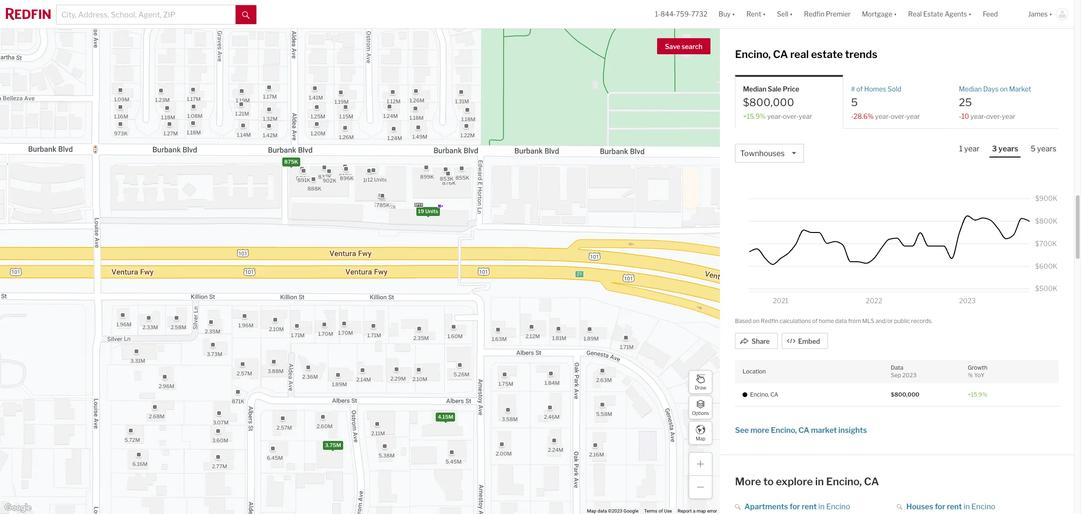 Task type: describe. For each thing, give the bounding box(es) containing it.
3 years
[[992, 144, 1018, 153]]

2.36m
[[302, 374, 318, 380]]

in for more to explore in encino, ca
[[815, 476, 824, 488]]

▾ for rent ▾
[[763, 10, 766, 18]]

real estate agents ▾ link
[[908, 0, 971, 28]]

save
[[665, 42, 680, 51]]

11 units
[[377, 203, 395, 210]]

home
[[819, 318, 834, 325]]

growth % yoy
[[968, 364, 987, 379]]

terms
[[644, 509, 657, 514]]

year- for 5
[[875, 112, 891, 120]]

1.60m
[[447, 333, 463, 340]]

1 horizontal spatial 1.19m
[[334, 98, 348, 105]]

6.16m
[[132, 461, 147, 467]]

rent ▾ button
[[741, 0, 771, 28]]

1.63m
[[491, 336, 506, 343]]

map region
[[0, 0, 729, 515]]

28.6%
[[853, 112, 874, 120]]

feed button
[[977, 0, 1022, 28]]

5 inside # of homes sold 5 -28.6% year-over-year
[[851, 96, 858, 109]]

median for $800,000
[[743, 85, 766, 93]]

encino, ca
[[750, 391, 778, 398]]

1
[[959, 144, 963, 153]]

7732
[[691, 10, 707, 18]]

houses for rent in encino
[[906, 503, 995, 512]]

year- inside the median sale price $800,000 +15.9% year-over-year
[[767, 112, 783, 120]]

share
[[752, 337, 770, 345]]

in for houses for rent in encino
[[964, 503, 970, 512]]

5 inside button
[[1031, 144, 1036, 153]]

on inside median days on market 25 -10 year-over-year
[[1000, 85, 1008, 93]]

5 ▾ from the left
[[968, 10, 971, 18]]

785k
[[376, 202, 390, 209]]

james
[[1028, 10, 1048, 18]]

©2023
[[608, 509, 622, 514]]

1 vertical spatial 1.24m
[[387, 135, 402, 141]]

▾ for buy ▾
[[732, 10, 735, 18]]

1 year button
[[957, 144, 982, 157]]

2.16m
[[589, 451, 604, 458]]

days
[[983, 85, 998, 93]]

year inside 'button'
[[964, 144, 980, 153]]

+15.9% inside the median sale price $800,000 +15.9% year-over-year
[[743, 112, 766, 120]]

19
[[418, 208, 424, 215]]

of for terms of use
[[659, 509, 663, 514]]

sale
[[768, 85, 781, 93]]

18 units
[[363, 177, 383, 183]]

844-
[[661, 10, 676, 18]]

3.58m
[[501, 416, 517, 423]]

over- for 25
[[986, 112, 1002, 120]]

871k
[[232, 398, 244, 405]]

875k
[[284, 159, 298, 165]]

2.58m
[[170, 324, 186, 331]]

for for apartments
[[790, 503, 800, 512]]

of for # of homes sold 5 -28.6% year-over-year
[[856, 85, 863, 93]]

0 horizontal spatial 1.17m
[[187, 95, 200, 102]]

0 horizontal spatial 1.96m
[[116, 321, 131, 328]]

embed
[[798, 337, 820, 345]]

1.32m
[[263, 115, 277, 122]]

1.41m
[[309, 94, 323, 101]]

submit search image
[[242, 11, 250, 19]]

1-844-759-7732 link
[[655, 10, 707, 18]]

redfin premier
[[804, 10, 851, 18]]

from
[[848, 318, 861, 325]]

#
[[851, 85, 855, 93]]

data
[[891, 364, 903, 371]]

more
[[750, 426, 769, 435]]

973k
[[114, 130, 127, 137]]

0 horizontal spatial 1.19m
[[236, 97, 250, 104]]

year- for 25
[[970, 112, 986, 120]]

▾ for mortgage ▾
[[894, 10, 897, 18]]

City, Address, School, Agent, ZIP search field
[[57, 5, 236, 24]]

google image
[[2, 502, 34, 515]]

0 vertical spatial 2.10m
[[269, 326, 284, 332]]

encino, ca real estate trends
[[735, 48, 877, 60]]

1 horizontal spatial 1.96m
[[238, 322, 253, 329]]

1 horizontal spatial data
[[835, 318, 847, 325]]

1 vertical spatial 1.26m
[[339, 134, 354, 140]]

2.24m
[[548, 447, 563, 453]]

1.14m
[[237, 131, 251, 138]]

1 horizontal spatial 2.57m
[[276, 425, 292, 431]]

2.14m
[[356, 376, 371, 383]]

redfin inside button
[[804, 10, 824, 18]]

0 horizontal spatial 2.35m
[[204, 328, 220, 335]]

share button
[[735, 333, 778, 349]]

terms of use link
[[644, 509, 672, 514]]

1 horizontal spatial 1.17m
[[263, 93, 277, 100]]

876k
[[442, 180, 455, 186]]

2.63m
[[596, 377, 611, 383]]

real
[[790, 48, 809, 60]]

902k
[[322, 177, 336, 184]]

years for 3 years
[[998, 144, 1018, 153]]

sep
[[891, 372, 901, 379]]

0 horizontal spatial redfin
[[761, 318, 778, 325]]

2 units
[[374, 201, 391, 208]]

3 for 3 units
[[374, 201, 377, 208]]

1 horizontal spatial 1.70m
[[338, 330, 353, 337]]

terms of use
[[644, 509, 672, 514]]

google
[[624, 509, 638, 514]]

draw
[[695, 385, 706, 391]]

see
[[735, 426, 749, 435]]

year inside the median sale price $800,000 +15.9% year-over-year
[[799, 112, 812, 120]]

map button
[[689, 422, 712, 445]]

1.18m up 1.27m
[[161, 114, 175, 120]]

year inside median days on market 25 -10 year-over-year
[[1002, 112, 1015, 120]]

more
[[735, 476, 761, 488]]

1.12m
[[387, 98, 400, 105]]

to
[[763, 476, 774, 488]]

1 vertical spatial 2.10m
[[412, 376, 427, 383]]

more to explore in encino, ca
[[735, 476, 879, 488]]

rent ▾ button
[[746, 0, 766, 28]]

1 vertical spatial data
[[598, 509, 607, 514]]

and/or
[[876, 318, 893, 325]]

mls
[[862, 318, 874, 325]]

- for 25
[[959, 112, 961, 120]]

0 vertical spatial 1.24m
[[383, 113, 398, 119]]

$800,000 inside the median sale price $800,000 +15.9% year-over-year
[[743, 96, 794, 109]]

3.75m
[[325, 442, 341, 449]]

market
[[1009, 85, 1031, 93]]

2.68m
[[148, 413, 164, 420]]

calculations
[[779, 318, 811, 325]]

premier
[[826, 10, 851, 18]]

10
[[961, 112, 969, 120]]

real
[[908, 10, 922, 18]]

2.11m
[[371, 430, 385, 437]]

location
[[743, 368, 766, 375]]

search
[[682, 42, 702, 51]]

embed button
[[782, 333, 828, 349]]

apartments for rent in encino
[[744, 503, 850, 512]]

houses
[[906, 503, 933, 512]]



Task type: locate. For each thing, give the bounding box(es) containing it.
19 units
[[418, 208, 438, 215]]

real estate agents ▾
[[908, 10, 971, 18]]

0 horizontal spatial median
[[743, 85, 766, 93]]

data left the from
[[835, 318, 847, 325]]

median
[[743, 85, 766, 93], [959, 85, 982, 93]]

over-
[[783, 112, 799, 120], [891, 112, 906, 120], [986, 112, 1002, 120]]

0 horizontal spatial 5
[[851, 96, 858, 109]]

2 vertical spatial of
[[659, 509, 663, 514]]

0 vertical spatial data
[[835, 318, 847, 325]]

of
[[856, 85, 863, 93], [812, 318, 818, 325], [659, 509, 663, 514]]

1.17m up 1.32m
[[263, 93, 277, 100]]

1 horizontal spatial 1.89m
[[583, 335, 598, 342]]

options button
[[689, 396, 712, 420]]

0 horizontal spatial $800,000
[[743, 96, 794, 109]]

redfin premier button
[[798, 0, 856, 28]]

$800,000
[[743, 96, 794, 109], [891, 391, 919, 398]]

units for 18 units
[[370, 177, 383, 183]]

5.45m
[[445, 459, 461, 465]]

1 encino from the left
[[826, 503, 850, 512]]

1 horizontal spatial +15.9%
[[968, 391, 987, 398]]

1 year- from the left
[[767, 112, 783, 120]]

agents
[[945, 10, 967, 18]]

- inside median days on market 25 -10 year-over-year
[[959, 112, 961, 120]]

2.10m
[[269, 326, 284, 332], [412, 376, 427, 383]]

1 horizontal spatial 2.35m
[[413, 335, 429, 342]]

over- for 5
[[891, 112, 906, 120]]

2023
[[902, 372, 917, 379]]

6 ▾ from the left
[[1049, 10, 1052, 18]]

map for map data ©2023 google
[[587, 509, 596, 514]]

1.89m right 1.81m
[[583, 335, 598, 342]]

0 vertical spatial +15.9%
[[743, 112, 766, 120]]

1 vertical spatial +15.9%
[[968, 391, 987, 398]]

save search button
[[657, 38, 710, 54]]

3 inside button
[[992, 144, 997, 153]]

market
[[811, 426, 837, 435]]

▾ right rent
[[763, 10, 766, 18]]

in right houses
[[964, 503, 970, 512]]

2.10m up 3.88m
[[269, 326, 284, 332]]

1 vertical spatial 2.57m
[[276, 425, 292, 431]]

0 horizontal spatial 1.89m
[[332, 381, 347, 388]]

2 rent from the left
[[947, 503, 962, 512]]

years inside button
[[998, 144, 1018, 153]]

2.60m
[[316, 423, 332, 430]]

1.75m
[[498, 381, 513, 387]]

5 years button
[[1028, 144, 1059, 157]]

median inside the median sale price $800,000 +15.9% year-over-year
[[743, 85, 766, 93]]

rent ▾
[[746, 10, 766, 18]]

over- inside # of homes sold 5 -28.6% year-over-year
[[891, 112, 906, 120]]

0 vertical spatial 2.57m
[[236, 370, 252, 377]]

1 - from the left
[[851, 112, 853, 120]]

▾ right mortgage
[[894, 10, 897, 18]]

of right # on the right
[[856, 85, 863, 93]]

1 horizontal spatial year-
[[875, 112, 891, 120]]

1.26m down 1.15m
[[339, 134, 354, 140]]

records.
[[911, 318, 933, 325]]

1 horizontal spatial 1.26m
[[409, 97, 424, 104]]

0 horizontal spatial on
[[753, 318, 760, 325]]

3 ▾ from the left
[[790, 10, 793, 18]]

11
[[377, 203, 381, 210]]

0 vertical spatial 1.26m
[[409, 97, 424, 104]]

1 horizontal spatial on
[[1000, 85, 1008, 93]]

0 vertical spatial on
[[1000, 85, 1008, 93]]

1 vertical spatial 5
[[1031, 144, 1036, 153]]

1.24m down the 1.12m
[[383, 113, 398, 119]]

5.58m
[[596, 411, 612, 417]]

0 horizontal spatial map
[[587, 509, 596, 514]]

1.22m
[[460, 132, 475, 139]]

# of homes sold 5 -28.6% year-over-year
[[851, 85, 920, 120]]

years inside button
[[1037, 144, 1056, 153]]

2.35m up 3.73m
[[204, 328, 220, 335]]

2.00m
[[495, 450, 511, 457]]

+15.9%
[[743, 112, 766, 120], [968, 391, 987, 398]]

over- down sold
[[891, 112, 906, 120]]

1.19m up 1.21m
[[236, 97, 250, 104]]

year- inside # of homes sold 5 -28.6% year-over-year
[[875, 112, 891, 120]]

2.96m
[[158, 383, 174, 389]]

0 horizontal spatial 853k
[[296, 175, 310, 181]]

mortgage
[[862, 10, 892, 18]]

1 horizontal spatial 5
[[1031, 144, 1036, 153]]

in for apartments for rent in encino
[[818, 503, 825, 512]]

rent right houses
[[947, 503, 962, 512]]

over- inside the median sale price $800,000 +15.9% year-over-year
[[783, 112, 799, 120]]

feed
[[983, 10, 998, 18]]

1.42m
[[263, 132, 277, 139]]

2 - from the left
[[959, 112, 961, 120]]

of left home
[[812, 318, 818, 325]]

2 median from the left
[[959, 85, 982, 93]]

832k
[[318, 174, 331, 180]]

0 vertical spatial map
[[696, 436, 705, 442]]

1 horizontal spatial map
[[696, 436, 705, 442]]

1 vertical spatial of
[[812, 318, 818, 325]]

1 over- from the left
[[783, 112, 799, 120]]

3 for 3 years
[[992, 144, 997, 153]]

map for map
[[696, 436, 705, 442]]

1 years from the left
[[998, 144, 1018, 153]]

1.18m up '1.22m'
[[461, 116, 475, 123]]

1.89m
[[583, 335, 598, 342], [332, 381, 347, 388]]

map left ©2023
[[587, 509, 596, 514]]

buy ▾ button
[[713, 0, 741, 28]]

▾ for james ▾
[[1049, 10, 1052, 18]]

2.57m up 6.45m
[[276, 425, 292, 431]]

based on redfin calculations of home data from mls and/or public records.
[[735, 318, 933, 325]]

buy
[[719, 10, 731, 18]]

2 horizontal spatial over-
[[986, 112, 1002, 120]]

units
[[374, 176, 386, 183], [370, 177, 383, 183], [378, 201, 391, 208], [379, 201, 391, 208], [383, 203, 395, 210], [425, 208, 438, 215]]

report a map error
[[678, 509, 717, 514]]

redfin
[[804, 10, 824, 18], [761, 318, 778, 325]]

2 for from the left
[[935, 503, 945, 512]]

on right the days
[[1000, 85, 1008, 93]]

1.18m down 1.08m
[[186, 129, 201, 136]]

encino for apartments for rent in encino
[[826, 503, 850, 512]]

1 vertical spatial 3
[[374, 201, 377, 208]]

1.16m
[[114, 113, 128, 120]]

0 vertical spatial of
[[856, 85, 863, 93]]

insights
[[838, 426, 867, 435]]

▾ for sell ▾
[[790, 10, 793, 18]]

$800,000 down 2023
[[891, 391, 919, 398]]

homes
[[864, 85, 886, 93]]

855k
[[455, 174, 469, 181]]

james ▾
[[1028, 10, 1052, 18]]

1 horizontal spatial 1.71m
[[367, 332, 381, 339]]

in down more to explore in encino, ca
[[818, 503, 825, 512]]

years right 3 years at the right top of page
[[1037, 144, 1056, 153]]

encino,
[[735, 48, 771, 60], [750, 391, 769, 398], [771, 426, 797, 435], [826, 476, 862, 488]]

1.31m
[[455, 98, 469, 105]]

3 inside map region
[[374, 201, 377, 208]]

▾ right agents
[[968, 10, 971, 18]]

0 horizontal spatial year-
[[767, 112, 783, 120]]

1 horizontal spatial 3
[[992, 144, 997, 153]]

0 vertical spatial 1.89m
[[583, 335, 598, 342]]

1.96m
[[116, 321, 131, 328], [238, 322, 253, 329]]

rent down more to explore in encino, ca
[[802, 503, 817, 512]]

0 horizontal spatial rent
[[802, 503, 817, 512]]

redfin left "premier"
[[804, 10, 824, 18]]

year- right 10
[[970, 112, 986, 120]]

median up '25'
[[959, 85, 982, 93]]

of inside # of homes sold 5 -28.6% year-over-year
[[856, 85, 863, 93]]

2 years from the left
[[1037, 144, 1056, 153]]

1 for from the left
[[790, 503, 800, 512]]

1.26m right the 1.12m
[[409, 97, 424, 104]]

0 horizontal spatial over-
[[783, 112, 799, 120]]

0 vertical spatial $800,000
[[743, 96, 794, 109]]

in right explore
[[815, 476, 824, 488]]

▾ right 'buy'
[[732, 10, 735, 18]]

for right houses
[[935, 503, 945, 512]]

2 encino from the left
[[971, 503, 995, 512]]

median for 25
[[959, 85, 982, 93]]

2.77m
[[212, 463, 227, 470]]

year- inside median days on market 25 -10 year-over-year
[[970, 112, 986, 120]]

1 vertical spatial 1.89m
[[332, 381, 347, 388]]

sell ▾ button
[[771, 0, 798, 28]]

real estate agents ▾ button
[[902, 0, 977, 28]]

0 horizontal spatial of
[[659, 509, 663, 514]]

1 horizontal spatial 853k
[[439, 176, 453, 182]]

0 horizontal spatial data
[[598, 509, 607, 514]]

1 horizontal spatial $800,000
[[891, 391, 919, 398]]

1.26m
[[409, 97, 424, 104], [339, 134, 354, 140]]

3 year- from the left
[[970, 112, 986, 120]]

759-
[[676, 10, 691, 18]]

1 horizontal spatial rent
[[947, 503, 962, 512]]

5 right 3 years at the right top of page
[[1031, 144, 1036, 153]]

sell ▾
[[777, 10, 793, 18]]

see more encino, ca market insights link
[[735, 426, 867, 435]]

1 horizontal spatial redfin
[[804, 10, 824, 18]]

- inside # of homes sold 5 -28.6% year-over-year
[[851, 112, 853, 120]]

draw button
[[689, 371, 712, 394]]

1 median from the left
[[743, 85, 766, 93]]

4 ▾ from the left
[[894, 10, 897, 18]]

1 vertical spatial $800,000
[[891, 391, 919, 398]]

2.33m
[[142, 324, 158, 331]]

map
[[697, 509, 706, 514]]

1.24m left the 1.49m
[[387, 135, 402, 141]]

2.12m
[[525, 333, 540, 340]]

years
[[998, 144, 1018, 153], [1037, 144, 1056, 153]]

2 year- from the left
[[875, 112, 891, 120]]

- down '25'
[[959, 112, 961, 120]]

median inside median days on market 25 -10 year-over-year
[[959, 85, 982, 93]]

1 vertical spatial map
[[587, 509, 596, 514]]

for down explore
[[790, 503, 800, 512]]

1.49m
[[412, 133, 427, 140]]

rent for apartments for rent
[[802, 503, 817, 512]]

5 down # on the right
[[851, 96, 858, 109]]

2 horizontal spatial year-
[[970, 112, 986, 120]]

1.17m
[[263, 93, 277, 100], [187, 95, 200, 102]]

for for houses
[[935, 503, 945, 512]]

0 vertical spatial 5
[[851, 96, 858, 109]]

0 horizontal spatial 1.71m
[[291, 332, 304, 339]]

▾ right sell
[[790, 10, 793, 18]]

1 horizontal spatial of
[[812, 318, 818, 325]]

2 horizontal spatial of
[[856, 85, 863, 93]]

3.88m
[[267, 368, 283, 375]]

1.18m
[[161, 114, 175, 120], [409, 115, 423, 121], [461, 116, 475, 123], [186, 129, 201, 136]]

1 horizontal spatial for
[[935, 503, 945, 512]]

of left use
[[659, 509, 663, 514]]

+15.9% up "townhouses"
[[743, 112, 766, 120]]

0 horizontal spatial years
[[998, 144, 1018, 153]]

2 ▾ from the left
[[763, 10, 766, 18]]

0 horizontal spatial 1.70m
[[318, 331, 333, 337]]

year inside # of homes sold 5 -28.6% year-over-year
[[906, 112, 920, 120]]

on right based
[[753, 318, 760, 325]]

5.72m
[[124, 437, 140, 443]]

0 horizontal spatial 1.26m
[[339, 134, 354, 140]]

units for 3 units
[[379, 201, 391, 208]]

1.19m up 1.15m
[[334, 98, 348, 105]]

0 horizontal spatial 2.10m
[[269, 326, 284, 332]]

1 horizontal spatial median
[[959, 85, 982, 93]]

median left sale
[[743, 85, 766, 93]]

map down 'options'
[[696, 436, 705, 442]]

estate
[[811, 48, 843, 60]]

apartments
[[744, 503, 788, 512]]

see more encino, ca market insights
[[735, 426, 867, 435]]

0 horizontal spatial 3
[[374, 201, 377, 208]]

+15.9% down yoy
[[968, 391, 987, 398]]

2.57m up 871k
[[236, 370, 252, 377]]

2.10m right 2.29m
[[412, 376, 427, 383]]

2.35m left 1.60m
[[413, 335, 429, 342]]

report a map error link
[[678, 509, 717, 514]]

buy ▾ button
[[719, 0, 735, 28]]

0 horizontal spatial 2.57m
[[236, 370, 252, 377]]

map inside button
[[696, 436, 705, 442]]

1 horizontal spatial 2.10m
[[412, 376, 427, 383]]

rent for houses for rent
[[947, 503, 962, 512]]

1.89m left 2.14m on the bottom left of page
[[332, 381, 347, 388]]

896k
[[340, 175, 354, 181]]

over- inside median days on market 25 -10 year-over-year
[[986, 112, 1002, 120]]

1 vertical spatial on
[[753, 318, 760, 325]]

a
[[693, 509, 695, 514]]

2 over- from the left
[[891, 112, 906, 120]]

0 horizontal spatial encino
[[826, 503, 850, 512]]

year- down sale
[[767, 112, 783, 120]]

1 rent from the left
[[802, 503, 817, 512]]

data left ©2023
[[598, 509, 607, 514]]

- for 5
[[851, 112, 853, 120]]

years left 5 years
[[998, 144, 1018, 153]]

year- right "28.6%" at the top right of the page
[[875, 112, 891, 120]]

3 over- from the left
[[986, 112, 1002, 120]]

townhouses
[[740, 149, 785, 158]]

units for 19 units
[[425, 208, 438, 215]]

12
[[367, 176, 373, 183]]

redfin up share
[[761, 318, 778, 325]]

0 vertical spatial 3
[[992, 144, 997, 153]]

units for 11 units
[[383, 203, 395, 210]]

- down # on the right
[[851, 112, 853, 120]]

encino for houses for rent in encino
[[971, 503, 995, 512]]

1.18m up the 1.49m
[[409, 115, 423, 121]]

over- down the days
[[986, 112, 1002, 120]]

years for 5 years
[[1037, 144, 1056, 153]]

save search
[[665, 42, 702, 51]]

1.81m
[[552, 335, 566, 341]]

map
[[696, 436, 705, 442], [587, 509, 596, 514]]

$800,000 down sale
[[743, 96, 794, 109]]

1 vertical spatial redfin
[[761, 318, 778, 325]]

1 ▾ from the left
[[732, 10, 735, 18]]

over- down price
[[783, 112, 799, 120]]

3.07m
[[213, 419, 228, 426]]

1 horizontal spatial encino
[[971, 503, 995, 512]]

1.17m up 1.08m
[[187, 95, 200, 102]]

0 horizontal spatial for
[[790, 503, 800, 512]]

0 vertical spatial redfin
[[804, 10, 824, 18]]

year-
[[767, 112, 783, 120], [875, 112, 891, 120], [970, 112, 986, 120]]

853k left "855k"
[[439, 176, 453, 182]]

mortgage ▾
[[862, 10, 897, 18]]

▾ right james
[[1049, 10, 1052, 18]]

units for 12 units
[[374, 176, 386, 183]]

2.46m
[[544, 414, 559, 420]]

0 horizontal spatial +15.9%
[[743, 112, 766, 120]]

1 horizontal spatial years
[[1037, 144, 1056, 153]]

4.15m
[[437, 414, 453, 420]]

0 horizontal spatial -
[[851, 112, 853, 120]]

median days on market 25 -10 year-over-year
[[959, 85, 1031, 120]]

units for 2 units
[[378, 201, 391, 208]]

1 horizontal spatial -
[[959, 112, 961, 120]]

1 horizontal spatial over-
[[891, 112, 906, 120]]

map data ©2023 google
[[587, 509, 638, 514]]

853k up 888k
[[296, 175, 310, 181]]

2 horizontal spatial 1.71m
[[620, 344, 633, 350]]



Task type: vqa. For each thing, say whether or not it's contained in the screenshot.
the Our to the right
no



